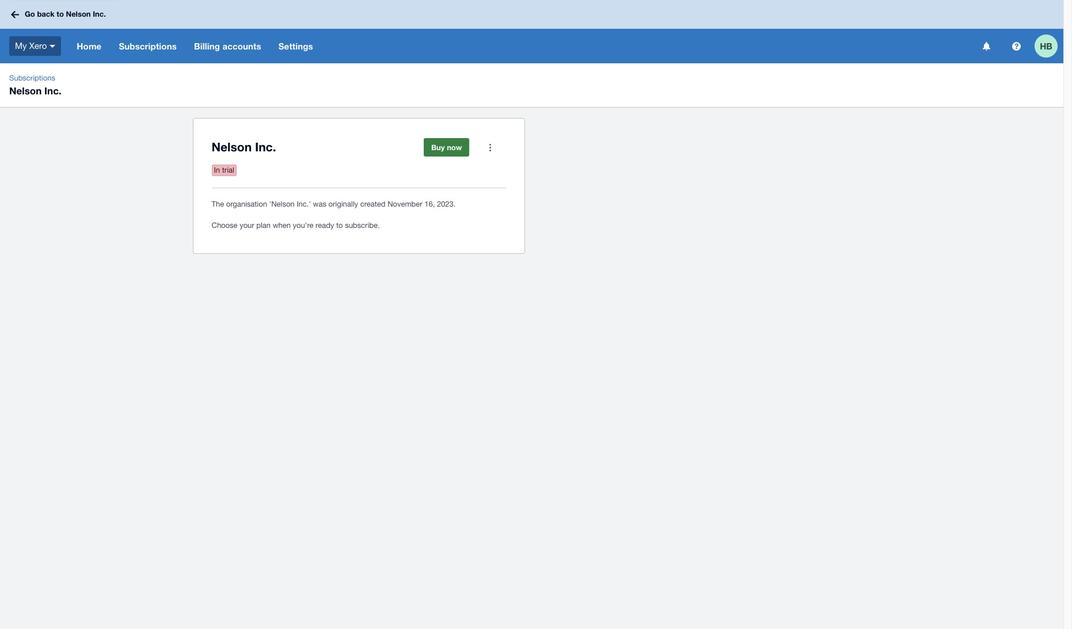Task type: describe. For each thing, give the bounding box(es) containing it.
inc.'
[[297, 200, 311, 209]]

navigation containing home
[[68, 29, 975, 63]]

hb button
[[1035, 29, 1064, 63]]

originally
[[329, 200, 358, 209]]

created
[[360, 200, 386, 209]]

now
[[447, 143, 462, 152]]

you're
[[293, 221, 314, 230]]

when
[[273, 221, 291, 230]]

2 horizontal spatial inc.
[[255, 140, 276, 154]]

the
[[212, 200, 224, 209]]

hb
[[1040, 41, 1053, 51]]

subscriptions for subscriptions
[[119, 41, 177, 51]]

go back to nelson inc. link
[[7, 4, 113, 25]]

buy now link
[[424, 138, 470, 157]]

1 vertical spatial to
[[336, 221, 343, 230]]

home link
[[68, 29, 110, 63]]

nelson inc.
[[212, 140, 276, 154]]

your
[[240, 221, 254, 230]]

svg image inside go back to nelson inc. link
[[11, 11, 19, 18]]

settings button
[[270, 29, 322, 63]]

nelson inside banner
[[66, 9, 91, 19]]

accounts
[[223, 41, 261, 51]]

to inside banner
[[57, 9, 64, 19]]

16,
[[425, 200, 435, 209]]

subscriptions nelson inc.
[[9, 74, 61, 97]]

0 vertical spatial subscriptions link
[[110, 29, 185, 63]]

go
[[25, 9, 35, 19]]

0 horizontal spatial subscriptions link
[[5, 73, 60, 84]]

billing accounts link
[[185, 29, 270, 63]]

2023
[[437, 200, 454, 209]]

trial
[[222, 166, 234, 175]]



Task type: locate. For each thing, give the bounding box(es) containing it.
was
[[313, 200, 327, 209]]

0 vertical spatial inc.
[[93, 9, 106, 19]]

nelson
[[66, 9, 91, 19], [9, 85, 42, 97], [212, 140, 252, 154]]

nelson right back
[[66, 9, 91, 19]]

the organisation 'nelson inc.' was originally created november 16, 2023 .
[[212, 200, 456, 209]]

to
[[57, 9, 64, 19], [336, 221, 343, 230]]

'nelson
[[269, 200, 295, 209]]

1 vertical spatial inc.
[[44, 85, 61, 97]]

1 horizontal spatial to
[[336, 221, 343, 230]]

subscribe.
[[345, 221, 380, 230]]

billing
[[194, 41, 220, 51]]

0 horizontal spatial svg image
[[11, 11, 19, 18]]

banner
[[0, 0, 1064, 63]]

buy
[[431, 143, 445, 152]]

nelson inside subscriptions nelson inc.
[[9, 85, 42, 97]]

0 horizontal spatial inc.
[[44, 85, 61, 97]]

1 vertical spatial subscriptions
[[9, 74, 55, 82]]

1 horizontal spatial svg image
[[983, 42, 991, 50]]

2 vertical spatial inc.
[[255, 140, 276, 154]]

to right 'ready'
[[336, 221, 343, 230]]

nelson down my at left top
[[9, 85, 42, 97]]

my
[[15, 41, 27, 51]]

banner containing hb
[[0, 0, 1064, 63]]

plan
[[257, 221, 271, 230]]

settings
[[279, 41, 313, 51]]

choose
[[212, 221, 238, 230]]

my xero button
[[0, 29, 68, 63]]

xero
[[29, 41, 47, 51]]

svg image
[[983, 42, 991, 50], [50, 45, 55, 48]]

1 horizontal spatial subscriptions link
[[110, 29, 185, 63]]

november
[[388, 200, 423, 209]]

home
[[77, 41, 102, 51]]

navigation
[[68, 29, 975, 63]]

subscriptions inside subscriptions nelson inc.
[[9, 74, 55, 82]]

inc.
[[93, 9, 106, 19], [44, 85, 61, 97], [255, 140, 276, 154]]

inc. inside subscriptions nelson inc.
[[44, 85, 61, 97]]

0 vertical spatial to
[[57, 9, 64, 19]]

subscriptions for subscriptions nelson inc.
[[9, 74, 55, 82]]

.
[[454, 200, 456, 209]]

0 vertical spatial subscriptions
[[119, 41, 177, 51]]

svg image left hb
[[1012, 42, 1021, 50]]

subscriptions
[[119, 41, 177, 51], [9, 74, 55, 82]]

back
[[37, 9, 55, 19]]

0 horizontal spatial subscriptions
[[9, 74, 55, 82]]

ready
[[316, 221, 334, 230]]

2 horizontal spatial nelson
[[212, 140, 252, 154]]

in
[[214, 166, 220, 175]]

0 horizontal spatial svg image
[[50, 45, 55, 48]]

choose your plan when you're ready to subscribe.
[[212, 221, 380, 230]]

go back to nelson inc.
[[25, 9, 106, 19]]

more row options image
[[479, 136, 502, 159]]

svg image
[[11, 11, 19, 18], [1012, 42, 1021, 50]]

1 vertical spatial svg image
[[1012, 42, 1021, 50]]

1 horizontal spatial nelson
[[66, 9, 91, 19]]

1 vertical spatial nelson
[[9, 85, 42, 97]]

svg image inside my xero popup button
[[50, 45, 55, 48]]

billing accounts
[[194, 41, 261, 51]]

0 horizontal spatial to
[[57, 9, 64, 19]]

1 horizontal spatial subscriptions
[[119, 41, 177, 51]]

subscriptions inside navigation
[[119, 41, 177, 51]]

to right back
[[57, 9, 64, 19]]

0 vertical spatial nelson
[[66, 9, 91, 19]]

in trial
[[214, 166, 234, 175]]

organisation
[[226, 200, 267, 209]]

subscriptions link
[[110, 29, 185, 63], [5, 73, 60, 84]]

1 vertical spatial subscriptions link
[[5, 73, 60, 84]]

inc. inside banner
[[93, 9, 106, 19]]

2 vertical spatial nelson
[[212, 140, 252, 154]]

1 horizontal spatial svg image
[[1012, 42, 1021, 50]]

0 horizontal spatial nelson
[[9, 85, 42, 97]]

0 vertical spatial svg image
[[11, 11, 19, 18]]

buy now
[[431, 143, 462, 152]]

nelson up trial
[[212, 140, 252, 154]]

my xero
[[15, 41, 47, 51]]

svg image left go
[[11, 11, 19, 18]]

1 horizontal spatial inc.
[[93, 9, 106, 19]]



Task type: vqa. For each thing, say whether or not it's contained in the screenshot.
the middle Inc.
yes



